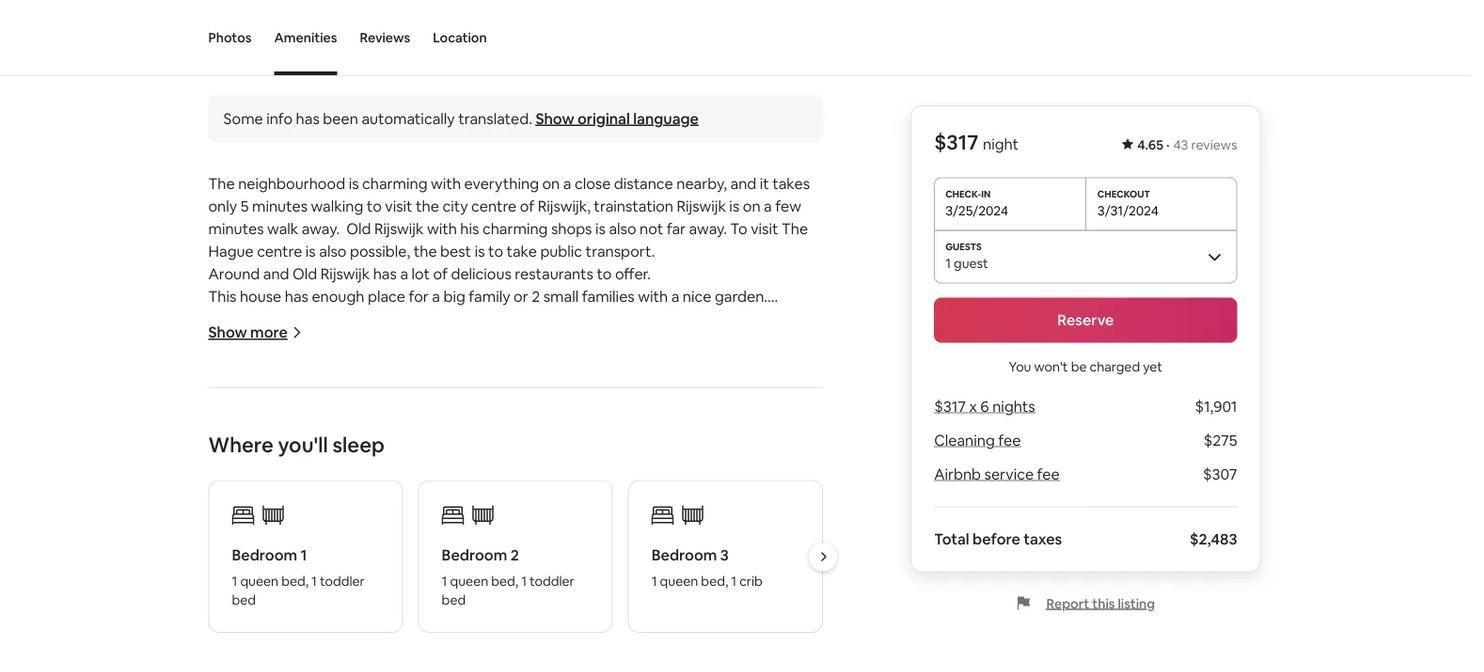 Task type: locate. For each thing, give the bounding box(es) containing it.
area up from
[[592, 580, 622, 599]]

1 horizontal spatial toddler
[[530, 573, 575, 590]]

hague up the around
[[208, 241, 254, 261]]

1 vertical spatial you
[[304, 557, 329, 577]]

1 vertical spatial open
[[393, 625, 429, 644]]

toddler for bedroom 1
[[320, 573, 365, 590]]

on
[[542, 174, 560, 193], [743, 196, 761, 216]]

to down the living
[[259, 625, 274, 644]]

with
[[431, 174, 461, 193], [427, 219, 457, 238], [638, 287, 668, 306], [488, 354, 518, 374], [631, 422, 661, 441]]

away. left to
[[689, 219, 727, 238]]

bedroom up in
[[652, 545, 717, 565]]

4.65
[[1137, 136, 1163, 153]]

bed
[[232, 592, 256, 609], [442, 592, 466, 609]]

for down 'lot'
[[409, 287, 429, 306]]

1 horizontal spatial can
[[590, 625, 615, 644]]

cleaning fee button
[[934, 431, 1021, 450]]

public inside the neighbourhood is charming with everything on a close distance nearby, and it takes only 5 minutes walking to visit the city centre of rijswijk, trainstation rijswijk is on a few minutes walk away.  old rijswijk with his charming shops is also not far away. to visit the hague centre is also possible, the best is to take public transport. around and old rijswijk has a lot of delicious restaurants to offer. this house has enough place for a big family or 2 small families with a nice garden.
[[540, 241, 582, 261]]

show up light
[[208, 323, 247, 342]]

car.
[[288, 467, 312, 486]]

can down from
[[590, 625, 615, 644]]

$317 for $317 night
[[934, 129, 979, 156]]

2 horizontal spatial old
[[498, 377, 523, 396]]

1 horizontal spatial bedroom
[[442, 545, 507, 565]]

there down large
[[528, 399, 566, 419]]

queen inside bedroom 1 1 queen bed, 1 toddler bed
[[240, 573, 279, 590]]

queen inside bedroom 2 1 queen bed, 1 toddler bed
[[450, 573, 488, 590]]

0 horizontal spatial dining
[[546, 580, 588, 599]]

3 queen from the left
[[660, 573, 698, 590]]

garden left at
[[571, 354, 620, 374]]

house
[[238, 512, 282, 532]]

3/25/2024
[[945, 202, 1008, 219]]

1 horizontal spatial before
[[973, 530, 1020, 549]]

bed, for 1
[[281, 573, 308, 590]]

1 inside "1 guest" popup button
[[945, 254, 951, 271]]

for right the park
[[704, 399, 724, 419]]

rijswijk up possible,
[[374, 219, 424, 238]]

1 vertical spatial from
[[521, 422, 555, 441]]

2 right or
[[532, 287, 540, 306]]

automatically
[[362, 109, 455, 128]]

cleaning
[[934, 431, 995, 450]]

on
[[375, 399, 395, 419]]

for inside ground floor: you can enjoy the tranquillity here. the garden has sun during the day. in the back of the house you will find the kitchen, dining area and in the front of the house the living area, there are enough toys for your children. from the dining area you have access to the garden (fully open glas doors), where you can sit and enjoy the tranquility.
[[466, 603, 486, 622]]

1 vertical spatial area
[[592, 580, 622, 599]]

visit right to
[[751, 219, 778, 238]]

garden down are
[[304, 625, 353, 644]]

3 bed, from the left
[[701, 573, 728, 590]]

bedroom for bedroom 2
[[442, 545, 507, 565]]

minutes. up car.
[[274, 445, 333, 464]]

1 bedroom from the left
[[232, 545, 297, 565]]

dining
[[546, 580, 588, 599], [651, 603, 694, 622]]

garden inside "light and bright newly renovated  house with a large garden at the back of the house. 15 minutes from the centre of voorburg and old rijswijk, and by public transport to the hague only 25 minutes.  on a walking distance there is a nice water park for children, nice and lovely open area to walk. and 40 minutes from the beach with public transport, and by car 25 minutes. charming delft is just  20 minutes away by public transport and 10 minutes by car."
[[571, 354, 620, 374]]

queen inside bedroom 3 1 queen bed, 1 crib
[[660, 573, 698, 590]]

with down "water"
[[631, 422, 661, 441]]

2 hague from the top
[[208, 399, 254, 419]]

you down the children.
[[561, 625, 587, 644]]

away. right the walk
[[302, 219, 340, 238]]

march
[[443, 11, 487, 30]]

bedroom 1 1 queen bed, 1 toddler bed
[[232, 545, 365, 609]]

garden up from
[[573, 557, 622, 577]]

1 guest button
[[934, 230, 1237, 283]]

8
[[488, 512, 497, 532]]

queen for bedroom 2
[[450, 573, 488, 590]]

1 horizontal spatial rijswijk
[[374, 219, 424, 238]]

1 vertical spatial distance
[[466, 399, 525, 419]]

bedroom inside bedroom 2 1 queen bed, 1 toddler bed
[[442, 545, 507, 565]]

1 vertical spatial before
[[973, 530, 1020, 549]]

bed inside bedroom 2 1 queen bed, 1 toddler bed
[[442, 592, 466, 609]]

1 bed from the left
[[232, 592, 256, 609]]

reserve
[[1057, 310, 1114, 330]]

fee
[[998, 431, 1021, 450], [1037, 465, 1060, 484]]

walking inside the neighbourhood is charming with everything on a close distance nearby, and it takes only 5 minutes walking to visit the city centre of rijswijk, trainstation rijswijk is on a few minutes walk away.  old rijswijk with his charming shops is also not far away. to visit the hague centre is also possible, the best is to take public transport. around and old rijswijk has a lot of delicious restaurants to offer. this house has enough place for a big family or 2 small families with a nice garden.
[[311, 196, 363, 216]]

bed inside bedroom 1 1 queen bed, 1 toddler bed
[[232, 592, 256, 609]]

1 vertical spatial walking
[[410, 399, 463, 419]]

house up the voorburg in the left of the page
[[443, 354, 485, 374]]

0 horizontal spatial you
[[304, 557, 329, 577]]

not
[[640, 219, 663, 238]]

bedroom inside bedroom 1 1 queen bed, 1 toddler bed
[[232, 545, 297, 565]]

1 $317 from the top
[[934, 129, 979, 156]]

0 horizontal spatial rijswijk
[[321, 264, 370, 283]]

bedroom for bedroom 3
[[652, 545, 717, 565]]

2 horizontal spatial bed,
[[701, 573, 728, 590]]

area up charming
[[320, 422, 350, 441]]

0 vertical spatial there
[[528, 399, 566, 419]]

0 vertical spatial back
[[667, 354, 701, 374]]

centre down the walk
[[257, 241, 302, 261]]

open inside ground floor: you can enjoy the tranquillity here. the garden has sun during the day. in the back of the house you will find the kitchen, dining area and in the front of the house the living area, there are enough toys for your children. from the dining area you have access to the garden (fully open glas doors), where you can sit and enjoy the tranquility.
[[393, 625, 429, 644]]

of right 'lot'
[[433, 264, 448, 283]]

area inside "light and bright newly renovated  house with a large garden at the back of the house. 15 minutes from the centre of voorburg and old rijswijk, and by public transport to the hague only 25 minutes.  on a walking distance there is a nice water park for children, nice and lovely open area to walk. and 40 minutes from the beach with public transport, and by car 25 minutes. charming delft is just  20 minutes away by public transport and 10 minutes by car."
[[320, 422, 350, 441]]

garden for and
[[571, 354, 620, 374]]

only up lovely
[[257, 399, 286, 419]]

garden
[[571, 354, 620, 374], [573, 557, 622, 577], [304, 625, 353, 644]]

rijswijk, down large
[[526, 377, 579, 396]]

0 vertical spatial enjoy
[[361, 557, 398, 577]]

where you'll sleep
[[208, 432, 385, 459]]

enough inside ground floor: you can enjoy the tranquillity here. the garden has sun during the day. in the back of the house you will find the kitchen, dining area and in the front of the house the living area, there are enough toys for your children. from the dining area you have access to the garden (fully open glas doors), where you can sit and enjoy the tranquility.
[[377, 603, 430, 622]]

public down "water"
[[630, 445, 672, 464]]

0 horizontal spatial area
[[320, 422, 350, 441]]

some info has been automatically translated. show original language
[[223, 109, 699, 128]]

$317 for $317 x 6 nights
[[934, 397, 966, 416]]

1 horizontal spatial walking
[[410, 399, 463, 419]]

photos button
[[208, 0, 252, 75]]

2 vertical spatial old
[[498, 377, 523, 396]]

bed, up your
[[491, 573, 518, 590]]

0 horizontal spatial distance
[[466, 399, 525, 419]]

1 vertical spatial 2
[[588, 512, 596, 532]]

of
[[520, 196, 534, 216], [433, 264, 448, 283], [704, 354, 719, 374], [382, 377, 397, 396], [287, 580, 302, 599], [734, 580, 749, 599]]

have
[[759, 603, 792, 622]]

area down front
[[697, 603, 727, 622]]

nice down '15'
[[789, 399, 818, 419]]

bed, left crib
[[701, 573, 728, 590]]

is left the just
[[446, 445, 456, 464]]

1 horizontal spatial away.
[[689, 219, 727, 238]]

0 horizontal spatial 3
[[312, 512, 321, 532]]

2 toddler from the left
[[530, 573, 575, 590]]

away.
[[302, 219, 340, 238], [689, 219, 727, 238]]

bed, inside bedroom 1 1 queen bed, 1 toddler bed
[[281, 573, 308, 590]]

1 horizontal spatial open
[[393, 625, 429, 644]]

0 vertical spatial 25
[[289, 399, 306, 419]]

light and bright newly renovated  house with a large garden at the back of the house. 15 minutes from the centre of voorburg and old rijswijk, and by public transport to the hague only 25 minutes.  on a walking distance there is a nice water park for children, nice and lovely open area to walk. and 40 minutes from the beach with public transport, and by car 25 minutes. charming delft is just  20 minutes away by public transport and 10 minutes by car.
[[208, 354, 821, 486]]

show
[[536, 109, 574, 128], [208, 323, 247, 342]]

enough inside the neighbourhood is charming with everything on a close distance nearby, and it takes only 5 minutes walking to visit the city centre of rijswijk, trainstation rijswijk is on a few minutes walk away.  old rijswijk with his charming shops is also not far away. to visit the hague centre is also possible, the best is to take public transport. around and old rijswijk has a lot of delicious restaurants to offer. this house has enough place for a big family or 2 small families with a nice garden.
[[312, 287, 364, 306]]

lot
[[412, 264, 430, 283]]

$317 left x
[[934, 397, 966, 416]]

park
[[669, 399, 700, 419]]

public up restaurants
[[540, 241, 582, 261]]

0 vertical spatial you
[[1009, 358, 1031, 375]]

2 bedroom from the left
[[442, 545, 507, 565]]

1 horizontal spatial nice
[[683, 287, 711, 306]]

public down the park
[[665, 422, 707, 441]]

0 horizontal spatial enjoy
[[361, 557, 398, 577]]

0 vertical spatial on
[[542, 174, 560, 193]]

1 horizontal spatial visit
[[751, 219, 778, 238]]

fee up service
[[998, 431, 1021, 450]]

has down possible,
[[373, 264, 397, 283]]

distance
[[614, 174, 673, 193], [466, 399, 525, 419]]

old up 20
[[498, 377, 523, 396]]

2 vertical spatial you
[[561, 625, 587, 644]]

5
[[240, 196, 249, 216]]

photos
[[208, 29, 252, 46]]

possible,
[[350, 241, 410, 261]]

queen for bedroom 1
[[240, 573, 279, 590]]

bedroom 2 1 queen bed, 1 toddler bed
[[442, 545, 575, 609]]

0 vertical spatial 2
[[532, 287, 540, 306]]

10
[[774, 445, 789, 464]]

and right the voorburg in the left of the page
[[469, 377, 495, 396]]

back up the park
[[667, 354, 701, 374]]

small
[[543, 287, 579, 306]]

2 away. from the left
[[689, 219, 727, 238]]

rijswijk down nearby,
[[677, 196, 726, 216]]

1 horizontal spatial also
[[609, 219, 636, 238]]

0 vertical spatial can
[[333, 557, 358, 577]]

0 vertical spatial area
[[320, 422, 350, 441]]

old up possible,
[[346, 219, 371, 238]]

floors
[[324, 512, 364, 532]]

the inside ground floor: you can enjoy the tranquillity here. the garden has sun during the day. in the back of the house you will find the kitchen, dining area and in the front of the house the living area, there are enough toys for your children. from the dining area you have access to the garden (fully open glas doors), where you can sit and enjoy the tranquility.
[[543, 557, 569, 577]]

and up the 10
[[783, 422, 809, 441]]

rijswijk, up shops
[[538, 196, 591, 216]]

1 horizontal spatial only
[[257, 399, 286, 419]]

bed, inside bedroom 3 1 queen bed, 1 crib
[[701, 573, 728, 590]]

large
[[533, 354, 567, 374]]

2 up kitchen,
[[510, 545, 519, 565]]

there left are
[[311, 603, 348, 622]]

charming up take
[[482, 219, 548, 238]]

charming down automatically
[[362, 174, 428, 193]]

1 horizontal spatial charming
[[482, 219, 548, 238]]

old inside "light and bright newly renovated  house with a large garden at the back of the house. 15 minutes from the centre of voorburg and old rijswijk, and by public transport to the hague only 25 minutes.  on a walking distance there is a nice water park for children, nice and lovely open area to walk. and 40 minutes from the beach with public transport, and by car 25 minutes. charming delft is just  20 minutes away by public transport and 10 minutes by car."
[[498, 377, 523, 396]]

bedroom down 8
[[442, 545, 507, 565]]

2 $317 from the top
[[934, 397, 966, 416]]

1 guest
[[945, 254, 988, 271]]

0 vertical spatial hague
[[208, 241, 254, 261]]

2 queen from the left
[[450, 573, 488, 590]]

1 vertical spatial you
[[731, 603, 756, 622]]

centre down everything
[[471, 196, 517, 216]]

you
[[1009, 358, 1031, 375], [304, 557, 329, 577]]

bedroom
[[232, 545, 297, 565], [442, 545, 507, 565], [652, 545, 717, 565]]

car
[[229, 445, 251, 464]]

for inside "light and bright newly renovated  house with a large garden at the back of the house. 15 minutes from the centre of voorburg and old rijswijk, and by public transport to the hague only 25 minutes.  on a walking distance there is a nice water park for children, nice and lovely open area to walk. and 40 minutes from the beach with public transport, and by car 25 minutes. charming delft is just  20 minutes away by public transport and 10 minutes by car."
[[704, 399, 724, 419]]

0 horizontal spatial show
[[208, 323, 247, 342]]

and
[[410, 422, 438, 441]]

report this listing
[[1046, 595, 1155, 612]]

open inside "light and bright newly renovated  house with a large garden at the back of the house. 15 minutes from the centre of voorburg and old rijswijk, and by public transport to the hague only 25 minutes.  on a walking distance there is a nice water park for children, nice and lovely open area to walk. and 40 minutes from the beach with public transport, and by car 25 minutes. charming delft is just  20 minutes away by public transport and 10 minutes by car."
[[281, 422, 316, 441]]

$275
[[1204, 431, 1237, 450]]

2 horizontal spatial queen
[[660, 573, 698, 590]]

around
[[208, 264, 260, 283]]

old
[[346, 219, 371, 238], [293, 264, 317, 283], [498, 377, 523, 396]]

living
[[235, 603, 271, 622]]

this
[[208, 287, 236, 306]]

1 vertical spatial rijswijk,
[[526, 377, 579, 396]]

0 vertical spatial show
[[536, 109, 574, 128]]

2 inside bedroom 2 1 queen bed, 1 toddler bed
[[510, 545, 519, 565]]

0 horizontal spatial there
[[311, 603, 348, 622]]

by down beach
[[610, 445, 627, 464]]

1 toddler from the left
[[320, 573, 365, 590]]

next image
[[817, 551, 828, 562]]

and left the 10
[[744, 445, 771, 464]]

centre
[[471, 196, 517, 216], [257, 241, 302, 261]]

on left close
[[542, 174, 560, 193]]

0 vertical spatial place
[[368, 287, 405, 306]]

0 horizontal spatial away.
[[302, 219, 340, 238]]

place left 8
[[423, 512, 461, 532]]

beach
[[585, 422, 628, 441]]

1 vertical spatial can
[[590, 625, 615, 644]]

1 vertical spatial rijswijk
[[374, 219, 424, 238]]

0 horizontal spatial charming
[[362, 174, 428, 193]]

in
[[654, 580, 666, 599]]

0 vertical spatial minutes.
[[309, 399, 368, 419]]

from left beach
[[521, 422, 555, 441]]

1 hague from the top
[[208, 241, 254, 261]]

2
[[532, 287, 540, 306], [588, 512, 596, 532], [510, 545, 519, 565]]

back up the living
[[251, 580, 284, 599]]

with down the offer.
[[638, 287, 668, 306]]

transport down transport, at bottom
[[675, 445, 741, 464]]

amenities button
[[274, 0, 337, 75]]

bedroom inside bedroom 3 1 queen bed, 1 crib
[[652, 545, 717, 565]]

on up to
[[743, 196, 761, 216]]

place down possible,
[[368, 287, 405, 306]]

1 vertical spatial back
[[251, 580, 284, 599]]

dining down in
[[651, 603, 694, 622]]

queen for bedroom 3
[[660, 573, 698, 590]]

0 horizontal spatial place
[[368, 287, 405, 306]]

bed, inside bedroom 2 1 queen bed, 1 toddler bed
[[491, 573, 518, 590]]

25 up where you'll sleep
[[289, 399, 306, 419]]

1 horizontal spatial bed
[[442, 592, 466, 609]]

bed, up "area,"
[[281, 573, 308, 590]]

more
[[250, 323, 288, 342]]

1 horizontal spatial 2
[[532, 287, 540, 306]]

0 horizontal spatial enough
[[312, 287, 364, 306]]

distance up 20
[[466, 399, 525, 419]]

0 vertical spatial rijswijk
[[677, 196, 726, 216]]

toddler inside bedroom 2 1 queen bed, 1 toddler bed
[[530, 573, 575, 590]]

to
[[367, 196, 382, 216], [488, 241, 503, 261], [597, 264, 612, 283], [746, 377, 761, 396], [353, 422, 368, 441], [259, 625, 274, 644]]

taxes
[[1024, 530, 1062, 549]]

toddler inside bedroom 1 1 queen bed, 1 toddler bed
[[320, 573, 365, 590]]

take
[[507, 241, 537, 261]]

house
[[240, 287, 281, 306], [443, 354, 485, 374], [332, 580, 374, 599], [779, 580, 820, 599]]

toddler for bedroom 2
[[530, 573, 575, 590]]

the right here.
[[543, 557, 569, 577]]

is up to
[[729, 196, 740, 216]]

kitchen,
[[488, 580, 542, 599]]

to left take
[[488, 241, 503, 261]]

sit
[[618, 625, 634, 644]]

1 horizontal spatial enjoy
[[667, 625, 705, 644]]

toddler up are
[[320, 573, 365, 590]]

0 horizontal spatial centre
[[257, 241, 302, 261]]

persons
[[500, 512, 555, 532]]

back inside "light and bright newly renovated  house with a large garden at the back of the house. 15 minutes from the centre of voorburg and old rijswijk, and by public transport to the hague only 25 minutes.  on a walking distance there is a nice water park for children, nice and lovely open area to walk. and 40 minutes from the beach with public transport, and by car 25 minutes. charming delft is just  20 minutes away by public transport and 10 minutes by car."
[[667, 354, 701, 374]]

free
[[269, 11, 300, 30]]

0 vertical spatial charming
[[362, 174, 428, 193]]

2 inside the neighbourhood is charming with everything on a close distance nearby, and it takes only 5 minutes walking to visit the city centre of rijswijk, trainstation rijswijk is on a few minutes walk away.  old rijswijk with his charming shops is also not far away. to visit the hague centre is also possible, the best is to take public transport. around and old rijswijk has a lot of delicious restaurants to offer. this house has enough place for a big family or 2 small families with a nice garden.
[[532, 287, 540, 306]]

house down the around
[[240, 287, 281, 306]]

public
[[540, 241, 582, 261], [632, 377, 674, 396], [665, 422, 707, 441], [630, 445, 672, 464]]

bedroom 3 1 queen bed, 1 crib
[[652, 545, 763, 590]]

1 vertical spatial place
[[423, 512, 461, 532]]

from down bright
[[267, 377, 301, 396]]

charming
[[336, 445, 404, 464]]

away
[[571, 445, 606, 464]]

3 bedroom from the left
[[652, 545, 717, 565]]

1 queen from the left
[[240, 573, 279, 590]]

$1,901
[[1195, 397, 1237, 416]]

for up doors),
[[466, 603, 486, 622]]

2 bed, from the left
[[491, 573, 518, 590]]

day.
[[754, 557, 782, 577]]

visit up possible,
[[385, 196, 413, 216]]

this
[[1092, 595, 1115, 612]]

open left 'glas' at the left bottom
[[393, 625, 429, 644]]

before
[[392, 11, 440, 30], [973, 530, 1020, 549]]

0 horizontal spatial you
[[377, 580, 402, 599]]

1 bed, from the left
[[281, 573, 308, 590]]

shops
[[551, 219, 592, 238]]

2 vertical spatial 2
[[510, 545, 519, 565]]

1 horizontal spatial back
[[667, 354, 701, 374]]

0 vertical spatial distance
[[614, 174, 673, 193]]

0 horizontal spatial queen
[[240, 573, 279, 590]]

a left large
[[521, 354, 529, 374]]

here.
[[505, 557, 540, 577]]

hague
[[208, 241, 254, 261], [208, 399, 254, 419]]

1 vertical spatial fee
[[1037, 465, 1060, 484]]

0 horizontal spatial back
[[251, 580, 284, 599]]

nice up beach
[[594, 399, 623, 419]]

1 vertical spatial 25
[[254, 445, 271, 464]]

2 horizontal spatial rijswijk
[[677, 196, 726, 216]]

2 bed from the left
[[442, 592, 466, 609]]

tranquillity
[[428, 557, 502, 577]]

2 horizontal spatial you
[[731, 603, 756, 622]]

0 horizontal spatial toddler
[[320, 573, 365, 590]]

1 horizontal spatial place
[[423, 512, 461, 532]]

1 vertical spatial garden
[[573, 557, 622, 577]]

info
[[266, 109, 293, 128]]

1 horizontal spatial old
[[346, 219, 371, 238]]

1 vertical spatial $317
[[934, 397, 966, 416]]

rijswijk
[[677, 196, 726, 216], [374, 219, 424, 238], [321, 264, 370, 283]]

bedroom for bedroom 1
[[232, 545, 297, 565]]

hague up lovely
[[208, 399, 254, 419]]

distance up trainstation
[[614, 174, 673, 193]]

2 vertical spatial rijswijk
[[321, 264, 370, 283]]

of up on
[[382, 377, 397, 396]]

0 horizontal spatial walking
[[311, 196, 363, 216]]

toddler up the children.
[[530, 573, 575, 590]]

0 horizontal spatial before
[[392, 11, 440, 30]]



Task type: vqa. For each thing, say whether or not it's contained in the screenshot.
floors
yes



Task type: describe. For each thing, give the bounding box(es) containing it.
airbnb service fee button
[[934, 465, 1060, 484]]

is left possible,
[[306, 241, 316, 261]]

0 vertical spatial 3
[[312, 512, 321, 532]]

during
[[680, 557, 724, 577]]

1 horizontal spatial you
[[1009, 358, 1031, 375]]

and right the around
[[263, 264, 289, 283]]

free cancellation before march 24
[[269, 11, 507, 30]]

1 vertical spatial on
[[743, 196, 761, 216]]

report
[[1046, 595, 1089, 612]]

3 inside bedroom 3 1 queen bed, 1 crib
[[720, 545, 729, 565]]

a left 'lot'
[[400, 264, 408, 283]]

rijswijk, inside the neighbourhood is charming with everything on a close distance nearby, and it takes only 5 minutes walking to visit the city centre of rijswijk, trainstation rijswijk is on a few minutes walk away.  old rijswijk with his charming shops is also not far away. to visit the hague centre is also possible, the best is to take public transport. around and old rijswijk has a lot of delicious restaurants to offer. this house has enough place for a big family or 2 small families with a nice garden.
[[538, 196, 591, 216]]

and right persons
[[558, 512, 585, 532]]

there inside ground floor: you can enjoy the tranquillity here. the garden has sun during the day. in the back of the house you will find the kitchen, dining area and in the front of the house the living area, there are enough toys for your children. from the dining area you have access to the garden (fully open glas doors), where you can sit and enjoy the tranquility.
[[311, 603, 348, 622]]

bed, for 2
[[491, 573, 518, 590]]

house up are
[[332, 580, 374, 599]]

there inside "light and bright newly renovated  house with a large garden at the back of the house. 15 minutes from the centre of voorburg and old rijswijk, and by public transport to the hague only 25 minutes.  on a walking distance there is a nice water park for children, nice and lovely open area to walk. and 40 minutes from the beach with public transport, and by car 25 minutes. charming delft is just  20 minutes away by public transport and 10 minutes by car."
[[528, 399, 566, 419]]

with down city at the top left
[[427, 219, 457, 238]]

1 horizontal spatial fee
[[1037, 465, 1060, 484]]

2 horizontal spatial nice
[[789, 399, 818, 419]]

bright
[[276, 354, 318, 374]]

house up have in the right bottom of the page
[[779, 580, 820, 599]]

1 vertical spatial minutes.
[[274, 445, 333, 464]]

of right front
[[734, 580, 749, 599]]

children,
[[727, 399, 786, 419]]

2 vertical spatial area
[[697, 603, 727, 622]]

to up charming
[[353, 422, 368, 441]]

0 horizontal spatial visit
[[385, 196, 413, 216]]

renovated
[[365, 354, 436, 374]]

you won't be charged yet
[[1009, 358, 1163, 375]]

won't
[[1034, 358, 1068, 375]]

by left car.
[[267, 467, 284, 486]]

and left in
[[625, 580, 651, 599]]

his
[[460, 219, 479, 238]]

toys
[[433, 603, 463, 622]]

trainstation
[[594, 196, 673, 216]]

back inside ground floor: you can enjoy the tranquillity here. the garden has sun during the day. in the back of the house you will find the kitchen, dining area and in the front of the house the living area, there are enough toys for your children. from the dining area you have access to the garden (fully open glas doors), where you can sit and enjoy the tranquility.
[[251, 580, 284, 599]]

to inside ground floor: you can enjoy the tranquillity here. the garden has sun during the day. in the back of the house you will find the kitchen, dining area and in the front of the house the living area, there are enough toys for your children. from the dining area you have access to the garden (fully open glas doors), where you can sit and enjoy the tranquility.
[[259, 625, 274, 644]]

minutes down car at the left bottom of the page
[[208, 467, 264, 486]]

location
[[433, 29, 487, 46]]

with up city at the top left
[[431, 174, 461, 193]]

to up 'families'
[[597, 264, 612, 283]]

total
[[934, 530, 969, 549]]

to up possible,
[[367, 196, 382, 216]]

everything
[[464, 174, 539, 193]]

40
[[441, 422, 459, 441]]

bed for bedroom 2
[[442, 592, 466, 609]]

families
[[582, 287, 635, 306]]

centre
[[331, 377, 379, 396]]

0 vertical spatial dining
[[546, 580, 588, 599]]

reviews
[[1191, 136, 1237, 153]]

15
[[797, 354, 812, 374]]

has right house
[[285, 512, 309, 532]]

airbnb
[[934, 465, 981, 484]]

walking inside "light and bright newly renovated  house with a large garden at the back of the house. 15 minutes from the centre of voorburg and old rijswijk, and by public transport to the hague only 25 minutes.  on a walking distance there is a nice water park for children, nice and lovely open area to walk. and 40 minutes from the beach with public transport, and by car 25 minutes. charming delft is just  20 minutes away by public transport and 10 minutes by car."
[[410, 399, 463, 419]]

of down everything
[[520, 196, 534, 216]]

charged
[[1090, 358, 1140, 375]]

1 horizontal spatial from
[[521, 422, 555, 441]]

report this listing button
[[1016, 595, 1155, 612]]

water
[[626, 399, 666, 419]]

the inside "light and bright newly renovated  house with a large garden at the back of the house. 15 minutes from the centre of voorburg and old rijswijk, and by public transport to the hague only 25 minutes.  on a walking distance there is a nice water park for children, nice and lovely open area to walk. and 40 minutes from the beach with public transport, and by car 25 minutes. charming delft is just  20 minutes away by public transport and 10 minutes by car."
[[765, 377, 791, 396]]

baby/toddler.
[[600, 512, 694, 532]]

show more button
[[208, 323, 303, 342]]

transport.
[[586, 241, 655, 261]]

show more
[[208, 323, 288, 342]]

by down at
[[612, 377, 629, 396]]

and up car at the left bottom of the page
[[208, 422, 234, 441]]

is up away in the left of the page
[[569, 399, 579, 419]]

lovely
[[238, 422, 277, 441]]

0 horizontal spatial fee
[[998, 431, 1021, 450]]

1 away. from the left
[[302, 219, 340, 238]]

amenities
[[274, 29, 337, 46]]

minutes up 20
[[463, 422, 518, 441]]

a right on
[[399, 399, 407, 419]]

voorburg
[[400, 377, 465, 396]]

family
[[469, 287, 510, 306]]

with left large
[[488, 354, 518, 374]]

house.
[[749, 354, 794, 374]]

$307
[[1203, 465, 1237, 484]]

nice inside the neighbourhood is charming with everything on a close distance nearby, and it takes only 5 minutes walking to visit the city centre of rijswijk, trainstation rijswijk is on a few minutes walk away.  old rijswijk with his charming shops is also not far away. to visit the hague centre is also possible, the best is to take public transport. around and old rijswijk has a lot of delicious restaurants to offer. this house has enough place for a big family or 2 small families with a nice garden.
[[683, 287, 711, 306]]

where
[[208, 432, 274, 459]]

hague inside the neighbourhood is charming with everything on a close distance nearby, and it takes only 5 minutes walking to visit the city centre of rijswijk, trainstation rijswijk is on a few minutes walk away.  old rijswijk with his charming shops is also not far away. to visit the hague centre is also possible, the best is to take public transport. around and old rijswijk has a lot of delicious restaurants to offer. this house has enough place for a big family or 2 small families with a nice garden.
[[208, 241, 254, 261]]

you inside ground floor: you can enjoy the tranquillity here. the garden has sun during the day. in the back of the house you will find the kitchen, dining area and in the front of the house the living area, there are enough toys for your children. from the dining area you have access to the garden (fully open glas doors), where you can sit and enjoy the tranquility.
[[304, 557, 329, 577]]

distance inside the neighbourhood is charming with everything on a close distance nearby, and it takes only 5 minutes walking to visit the city centre of rijswijk, trainstation rijswijk is on a few minutes walk away.  old rijswijk with his charming shops is also not far away. to visit the hague centre is also possible, the best is to take public transport. around and old rijswijk has a lot of delicious restaurants to offer. this house has enough place for a big family or 2 small families with a nice garden.
[[614, 174, 673, 193]]

translated.
[[458, 109, 532, 128]]

1 vertical spatial show
[[208, 323, 247, 342]]

be
[[1071, 358, 1087, 375]]

2 horizontal spatial 2
[[588, 512, 596, 532]]

newly
[[321, 354, 362, 374]]

minutes right 20
[[512, 445, 568, 464]]

delft
[[408, 445, 443, 464]]

·
[[1166, 136, 1170, 153]]

a left few
[[764, 196, 772, 216]]

0 horizontal spatial nice
[[594, 399, 623, 419]]

nearby,
[[676, 174, 727, 193]]

1 horizontal spatial you
[[561, 625, 587, 644]]

is right "neighbourhood"
[[349, 174, 359, 193]]

find
[[431, 580, 458, 599]]

0 horizontal spatial 25
[[254, 445, 271, 464]]

the left house
[[208, 512, 235, 532]]

2 vertical spatial garden
[[304, 625, 353, 644]]

sun
[[652, 557, 676, 577]]

house inside the neighbourhood is charming with everything on a close distance nearby, and it takes only 5 minutes walking to visit the city centre of rijswijk, trainstation rijswijk is on a few minutes walk away.  old rijswijk with his charming shops is also not far away. to visit the hague centre is also possible, the best is to take public transport. around and old rijswijk has a lot of delicious restaurants to offer. this house has enough place for a big family or 2 small families with a nice garden.
[[240, 287, 281, 306]]

public up "water"
[[632, 377, 674, 396]]

original
[[578, 109, 630, 128]]

garden.
[[715, 287, 768, 306]]

1 vertical spatial transport
[[675, 445, 741, 464]]

and right sit
[[638, 625, 664, 644]]

only inside "light and bright newly renovated  house with a large garden at the back of the house. 15 minutes from the centre of voorburg and old rijswijk, and by public transport to the hague only 25 minutes.  on a walking distance there is a nice water park for children, nice and lovely open area to walk. and 40 minutes from the beach with public transport, and by car 25 minutes. charming delft is just  20 minutes away by public transport and 10 minutes by car."
[[257, 399, 286, 419]]

bed, for 3
[[701, 573, 728, 590]]

has inside ground floor: you can enjoy the tranquillity here. the garden has sun during the day. in the back of the house you will find the kitchen, dining area and in the front of the house the living area, there are enough toys for your children. from the dining area you have access to the garden (fully open glas doors), where you can sit and enjoy the tranquility.
[[625, 557, 649, 577]]

for left 8
[[464, 512, 485, 532]]

0 vertical spatial you
[[377, 580, 402, 599]]

of left house.
[[704, 354, 719, 374]]

24
[[490, 11, 507, 30]]

and right floors at the bottom
[[367, 512, 393, 532]]

0 vertical spatial also
[[609, 219, 636, 238]]

minutes down 5
[[208, 219, 264, 238]]

0 vertical spatial centre
[[471, 196, 517, 216]]

0 vertical spatial from
[[267, 377, 301, 396]]

bed for bedroom 1
[[232, 592, 256, 609]]

1 horizontal spatial area
[[592, 580, 622, 599]]

0 vertical spatial old
[[346, 219, 371, 238]]

house inside "light and bright newly renovated  house with a large garden at the back of the house. 15 minutes from the centre of voorburg and old rijswijk, and by public transport to the hague only 25 minutes.  on a walking distance there is a nice water park for children, nice and lovely open area to walk. and 40 minutes from the beach with public transport, and by car 25 minutes. charming delft is just  20 minutes away by public transport and 10 minutes by car."
[[443, 354, 485, 374]]

is right shops
[[595, 219, 606, 238]]

$317 night
[[934, 129, 1019, 156]]

the down some
[[208, 174, 235, 193]]

a left big on the top left of the page
[[432, 287, 440, 306]]

walk
[[267, 219, 298, 238]]

yet
[[1143, 358, 1163, 375]]

glas
[[432, 625, 460, 644]]

and up beach
[[582, 377, 608, 396]]

from
[[586, 603, 622, 622]]

hague inside "light and bright newly renovated  house with a large garden at the back of the house. 15 minutes from the centre of voorburg and old rijswijk, and by public transport to the hague only 25 minutes.  on a walking distance there is a nice water park for children, nice and lovely open area to walk. and 40 minutes from the beach with public transport, and by car 25 minutes. charming delft is just  20 minutes away by public transport and 10 minutes by car."
[[208, 399, 254, 419]]

to up children,
[[746, 377, 761, 396]]

guest
[[954, 254, 988, 271]]

only inside the neighbourhood is charming with everything on a close distance nearby, and it takes only 5 minutes walking to visit the city centre of rijswijk, trainstation rijswijk is on a few minutes walk away.  old rijswijk with his charming shops is also not far away. to visit the hague centre is also possible, the best is to take public transport. around and old rijswijk has a lot of delicious restaurants to offer. this house has enough place for a big family or 2 small families with a nice garden.
[[208, 196, 237, 216]]

1 vertical spatial dining
[[651, 603, 694, 622]]

been
[[323, 109, 358, 128]]

cancellation
[[303, 11, 389, 30]]

1 vertical spatial charming
[[482, 219, 548, 238]]

a up beach
[[582, 399, 591, 419]]

and left it
[[730, 174, 756, 193]]

close
[[575, 174, 611, 193]]

for inside the neighbourhood is charming with everything on a close distance nearby, and it takes only 5 minutes walking to visit the city centre of rijswijk, trainstation rijswijk is on a few minutes walk away.  old rijswijk with his charming shops is also not far away. to visit the hague centre is also possible, the best is to take public transport. around and old rijswijk has a lot of delicious restaurants to offer. this house has enough place for a big family or 2 small families with a nice garden.
[[409, 287, 429, 306]]

is up delicious on the top left of page
[[475, 241, 485, 261]]

at
[[623, 354, 637, 374]]

1 horizontal spatial show
[[536, 109, 574, 128]]

1 vertical spatial enjoy
[[667, 625, 705, 644]]

listing
[[1118, 595, 1155, 612]]

minutes down light
[[208, 377, 264, 396]]

$2,483
[[1190, 530, 1237, 549]]

of up "area,"
[[287, 580, 302, 599]]

place inside the neighbourhood is charming with everything on a close distance nearby, and it takes only 5 minutes walking to visit the city centre of rijswijk, trainstation rijswijk is on a few minutes walk away.  old rijswijk with his charming shops is also not far away. to visit the hague centre is also possible, the best is to take public transport. around and old rijswijk has a lot of delicious restaurants to offer. this house has enough place for a big family or 2 small families with a nice garden.
[[368, 287, 405, 306]]

city
[[442, 196, 468, 216]]

0 vertical spatial transport
[[677, 377, 743, 396]]

ground
[[208, 557, 261, 577]]

language
[[633, 109, 699, 128]]

sleep
[[332, 432, 385, 459]]

a left close
[[563, 174, 571, 193]]

are
[[352, 603, 374, 622]]

floor:
[[264, 557, 301, 577]]

1 vertical spatial old
[[293, 264, 317, 283]]

20
[[491, 445, 509, 464]]

location button
[[433, 0, 487, 75]]

or
[[514, 287, 528, 306]]

light
[[208, 354, 243, 374]]

a left garden.
[[671, 287, 679, 306]]

garden for dining
[[573, 557, 622, 577]]

3/31/2024
[[1097, 202, 1159, 219]]

has up more
[[285, 287, 308, 306]]

children.
[[524, 603, 582, 622]]

transport,
[[710, 422, 780, 441]]

just
[[460, 445, 485, 464]]

by left car at the left bottom of the page
[[208, 445, 225, 464]]

minutes up the walk
[[252, 196, 308, 216]]

0 horizontal spatial also
[[319, 241, 347, 261]]

front
[[696, 580, 731, 599]]

has right info
[[296, 109, 320, 128]]

1 vertical spatial visit
[[751, 219, 778, 238]]

reserve button
[[934, 298, 1237, 343]]

has right floors at the bottom
[[396, 512, 420, 532]]

0 horizontal spatial on
[[542, 174, 560, 193]]

the down few
[[782, 219, 808, 238]]

4.65 · 43 reviews
[[1137, 136, 1237, 153]]

1 horizontal spatial 25
[[289, 399, 306, 419]]

far
[[667, 219, 686, 238]]

reviews button
[[360, 0, 410, 75]]

takes
[[773, 174, 810, 193]]

and down show more button
[[247, 354, 273, 374]]

rijswijk, inside "light and bright newly renovated  house with a large garden at the back of the house. 15 minutes from the centre of voorburg and old rijswijk, and by public transport to the hague only 25 minutes.  on a walking distance there is a nice water park for children, nice and lovely open area to walk. and 40 minutes from the beach with public transport, and by car 25 minutes. charming delft is just  20 minutes away by public transport and 10 minutes by car."
[[526, 377, 579, 396]]

distance inside "light and bright newly renovated  house with a large garden at the back of the house. 15 minutes from the centre of voorburg and old rijswijk, and by public transport to the hague only 25 minutes.  on a walking distance there is a nice water park for children, nice and lovely open area to walk. and 40 minutes from the beach with public transport, and by car 25 minutes. charming delft is just  20 minutes away by public transport and 10 minutes by car."
[[466, 399, 525, 419]]



